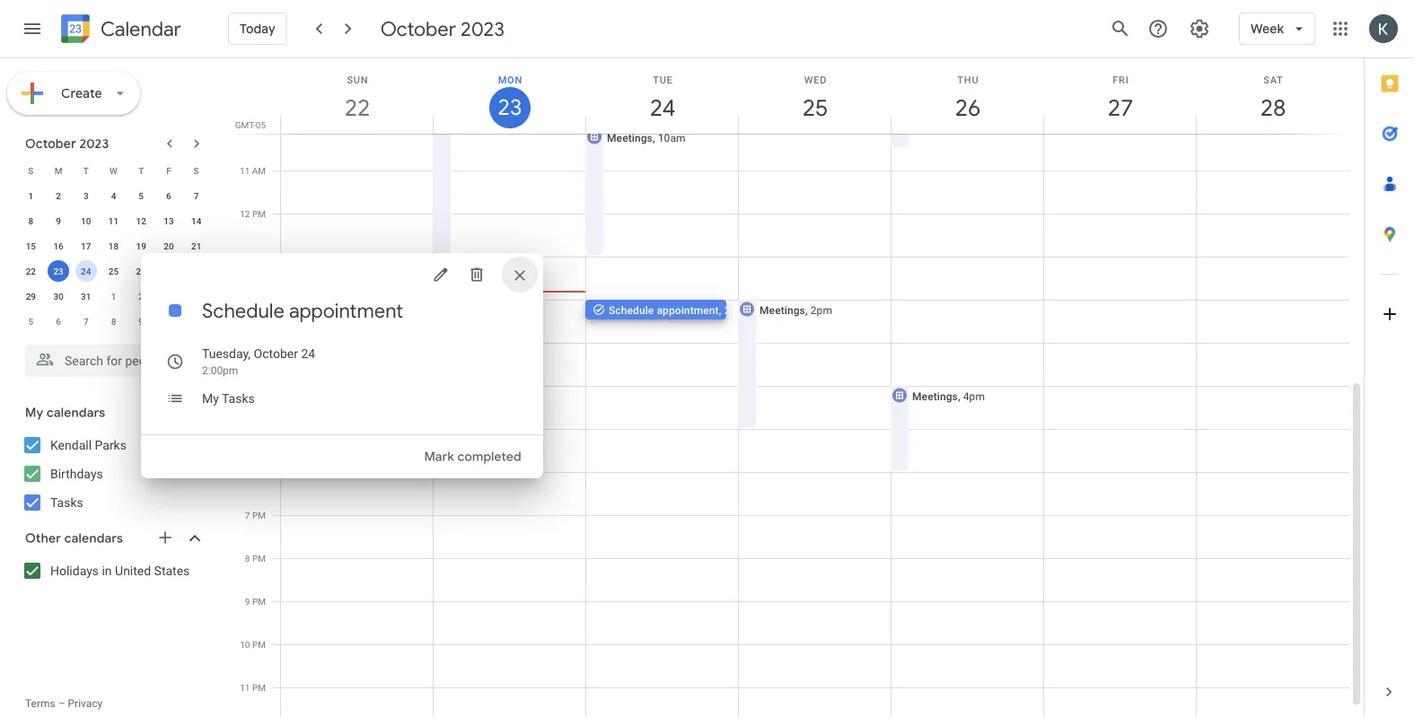 Task type: describe. For each thing, give the bounding box(es) containing it.
11 am
[[240, 165, 266, 176]]

my calendars list
[[4, 431, 223, 517]]

meetings , 4pm
[[913, 390, 985, 403]]

november 7 element
[[75, 311, 97, 332]]

11 for november 11 element
[[191, 316, 201, 327]]

calendars for other calendars
[[64, 531, 123, 547]]

6 for november 6 element
[[56, 316, 61, 327]]

week button
[[1240, 7, 1316, 50]]

27
[[1107, 93, 1133, 123]]

17
[[81, 241, 91, 251]]

29 element
[[20, 286, 42, 307]]

10 pm
[[240, 639, 266, 650]]

terms link
[[25, 698, 55, 710]]

11 for 11 pm
[[240, 683, 250, 693]]

thu
[[958, 74, 979, 85]]

21 element
[[186, 235, 207, 257]]

30 element
[[48, 286, 69, 307]]

25 element
[[103, 260, 124, 282]]

other
[[25, 531, 61, 547]]

18
[[108, 241, 119, 251]]

create button
[[7, 72, 140, 115]]

gmt-05
[[235, 119, 266, 130]]

31
[[81, 291, 91, 302]]

10 for november 10 element
[[164, 316, 174, 327]]

26 element
[[130, 260, 152, 282]]

holidays in united states
[[50, 564, 190, 578]]

4 for 4 pm
[[245, 381, 250, 392]]

kendall
[[50, 438, 92, 453]]

holidays
[[50, 564, 99, 578]]

27 link
[[1100, 87, 1142, 128]]

pm for 7 pm
[[252, 510, 266, 521]]

11 for 11 element
[[108, 216, 119, 226]]

meetings for meetings , 4pm
[[913, 390, 958, 403]]

22 column header
[[280, 58, 434, 134]]

meetings for meetings , 10am
[[607, 132, 653, 144]]

5 pm
[[245, 424, 266, 435]]

fri 27
[[1107, 74, 1133, 123]]

row group containing 1
[[17, 183, 210, 334]]

–
[[58, 698, 65, 710]]

privacy link
[[68, 698, 103, 710]]

0 vertical spatial 9
[[56, 216, 61, 226]]

6 for 6 pm
[[245, 467, 250, 478]]

23 cell
[[45, 259, 72, 284]]

add other calendars image
[[156, 529, 174, 547]]

schedule appointment heading
[[202, 298, 403, 323]]

15
[[26, 241, 36, 251]]

fri
[[1113, 74, 1130, 85]]

11 for 11 am
[[240, 165, 250, 176]]

appointment for schedule appointment , 2pm
[[657, 304, 719, 317]]

1 for november 1 element
[[111, 291, 116, 302]]

7 pm
[[245, 510, 266, 521]]

pm for 1 pm
[[252, 251, 266, 262]]

appointment for schedule appointment
[[289, 298, 403, 323]]

pm for 11 pm
[[252, 683, 266, 693]]

4 pm
[[245, 381, 266, 392]]

november 2 element
[[130, 286, 152, 307]]

schedule for schedule appointment
[[202, 298, 285, 323]]

8 pm
[[245, 553, 266, 564]]

row containing 5
[[17, 309, 210, 334]]

24 element
[[75, 260, 97, 282]]

8 for november 8 element
[[111, 316, 116, 327]]

kendall parks
[[50, 438, 127, 453]]

november 6 element
[[48, 311, 69, 332]]

24 column header
[[586, 58, 739, 134]]

9 for november 9 element
[[139, 316, 144, 327]]

my calendars button
[[4, 399, 223, 428]]

28
[[1260, 93, 1285, 123]]

24 inside column header
[[649, 93, 675, 123]]

other calendars
[[25, 531, 123, 547]]

my calendars
[[25, 405, 105, 421]]

sat
[[1264, 74, 1284, 85]]

october 2023 grid
[[17, 158, 210, 334]]

my for my tasks
[[202, 391, 219, 406]]

meetings , 2pm
[[760, 304, 833, 317]]

tue 24
[[649, 74, 675, 123]]

1 t from the left
[[83, 165, 89, 176]]

united
[[115, 564, 151, 578]]

1 horizontal spatial 7
[[194, 190, 199, 201]]

november 8 element
[[103, 311, 124, 332]]

24 inside tuesday, october 24 2:00pm
[[301, 346, 315, 361]]

mon
[[498, 74, 523, 85]]

tue
[[653, 74, 673, 85]]

am
[[252, 165, 266, 176]]

, for meetings , 4pm
[[958, 390, 961, 403]]

1 pm
[[245, 251, 266, 262]]

6 pm
[[245, 467, 266, 478]]

Search for people text field
[[36, 345, 194, 377]]

2 s from the left
[[194, 165, 199, 176]]

0 horizontal spatial 8
[[28, 216, 33, 226]]

25 inside row group
[[108, 266, 119, 277]]

calendars for my calendars
[[47, 405, 105, 421]]

22 link
[[337, 87, 378, 128]]

18 element
[[103, 235, 124, 257]]

mark
[[425, 449, 455, 465]]

privacy
[[68, 698, 103, 710]]

today button
[[228, 7, 287, 50]]

, for meetings , 10am
[[653, 132, 655, 144]]

thu 26
[[954, 74, 980, 123]]

1 2pm from the left
[[724, 304, 746, 317]]

1 vertical spatial 2023
[[79, 136, 109, 152]]

calendar
[[101, 17, 181, 42]]

row containing 15
[[17, 234, 210, 259]]

2 horizontal spatial october
[[381, 16, 456, 41]]

10 for 10 element
[[81, 216, 91, 226]]

23 inside 'cell'
[[53, 266, 64, 277]]

row containing 8
[[17, 208, 210, 234]]

13
[[164, 216, 174, 226]]

12 element
[[130, 210, 152, 232]]

pm for 8 pm
[[252, 553, 266, 564]]

today
[[240, 21, 275, 37]]

birthdays
[[50, 467, 103, 481]]

3 for 3 pm
[[245, 338, 250, 348]]

16
[[53, 241, 64, 251]]

23, today element
[[48, 260, 69, 282]]

0 horizontal spatial 2
[[56, 190, 61, 201]]

12 pm
[[240, 208, 266, 219]]

pm for 12 pm
[[252, 208, 266, 219]]

pm for 10 pm
[[252, 639, 266, 650]]

terms
[[25, 698, 55, 710]]

23 link
[[489, 87, 531, 128]]

sat 28
[[1260, 74, 1285, 123]]

week
[[1251, 21, 1284, 37]]

november 3 element
[[158, 286, 180, 307]]

mark completed button
[[417, 436, 529, 479]]

22 element
[[20, 260, 42, 282]]

gmt-
[[235, 119, 256, 130]]

1 horizontal spatial 2023
[[461, 16, 505, 41]]

25 inside wed 25
[[802, 93, 827, 123]]

main drawer image
[[22, 18, 43, 40]]

20 element
[[158, 235, 180, 257]]

parks
[[95, 438, 127, 453]]

completed
[[458, 449, 522, 465]]

25 link
[[795, 87, 836, 128]]

2:00pm
[[202, 365, 238, 377]]

23 column header
[[433, 58, 586, 134]]

settings menu image
[[1189, 18, 1211, 40]]

november 1 element
[[103, 286, 124, 307]]

mon 23
[[497, 74, 523, 122]]

in
[[102, 564, 112, 578]]

terms – privacy
[[25, 698, 103, 710]]

meetings , 10am
[[607, 132, 686, 144]]

1 s from the left
[[28, 165, 34, 176]]



Task type: locate. For each thing, give the bounding box(es) containing it.
pm for 4 pm
[[252, 381, 266, 392]]

pm for 5 pm
[[252, 424, 266, 435]]

row down 11 element
[[17, 234, 210, 259]]

12 for 12 pm
[[240, 208, 250, 219]]

25 down 18
[[108, 266, 119, 277]]

1 for 1 pm
[[245, 251, 250, 262]]

pm down 9 pm
[[252, 639, 266, 650]]

05
[[256, 119, 266, 130]]

7 for 7 pm
[[245, 510, 250, 521]]

2 vertical spatial 7
[[245, 510, 250, 521]]

1 vertical spatial october 2023
[[25, 136, 109, 152]]

2 t from the left
[[138, 165, 144, 176]]

1 vertical spatial calendars
[[64, 531, 123, 547]]

row down w
[[17, 183, 210, 208]]

t
[[83, 165, 89, 176], [138, 165, 144, 176]]

1 horizontal spatial october 2023
[[381, 16, 505, 41]]

pm right 'tuesday,'
[[252, 338, 266, 348]]

pm for 3 pm
[[252, 338, 266, 348]]

23 inside mon 23
[[497, 93, 521, 122]]

calendar heading
[[97, 17, 181, 42]]

4
[[111, 190, 116, 201], [245, 381, 250, 392]]

row containing s
[[17, 158, 210, 183]]

2 horizontal spatial 24
[[649, 93, 675, 123]]

1 horizontal spatial 5
[[139, 190, 144, 201]]

2 row from the top
[[17, 183, 210, 208]]

1 down '12 pm'
[[245, 251, 250, 262]]

2 vertical spatial 24
[[301, 346, 315, 361]]

2 for 2 pm
[[245, 295, 250, 305]]

24 down schedule appointment heading
[[301, 346, 315, 361]]

pm down am
[[252, 208, 266, 219]]

7 up '14' element
[[194, 190, 199, 201]]

14
[[191, 216, 201, 226]]

5 down the my tasks on the left bottom of page
[[245, 424, 250, 435]]

october 2023
[[381, 16, 505, 41], [25, 136, 109, 152]]

0 horizontal spatial 22
[[26, 266, 36, 277]]

,
[[653, 132, 655, 144], [719, 304, 722, 317], [806, 304, 808, 317], [958, 390, 961, 403]]

1 vertical spatial 1
[[245, 251, 250, 262]]

schedule appointment , 2pm
[[609, 304, 746, 317]]

0 horizontal spatial 7
[[83, 316, 89, 327]]

9 up 10 pm
[[245, 596, 250, 607]]

tuesday,
[[202, 346, 251, 361]]

23 down mon
[[497, 93, 521, 122]]

12 inside row
[[136, 216, 146, 226]]

6
[[166, 190, 171, 201], [56, 316, 61, 327], [245, 467, 250, 478]]

8 up 9 pm
[[245, 553, 250, 564]]

support image
[[1148, 18, 1169, 40]]

3 down 2 pm
[[245, 338, 250, 348]]

16 element
[[48, 235, 69, 257]]

1 vertical spatial 26
[[136, 266, 146, 277]]

25 column header
[[738, 58, 892, 134]]

0 horizontal spatial october
[[25, 136, 76, 152]]

0 vertical spatial 25
[[802, 93, 827, 123]]

5 down 29 element
[[28, 316, 33, 327]]

10 up 17 on the left top of page
[[81, 216, 91, 226]]

0 horizontal spatial 6
[[56, 316, 61, 327]]

pm for 2 pm
[[252, 295, 266, 305]]

pm down 10 pm
[[252, 683, 266, 693]]

9 inside grid
[[245, 596, 250, 607]]

tasks down birthdays
[[50, 495, 83, 510]]

mark completed
[[425, 449, 522, 465]]

5 inside grid
[[245, 424, 250, 435]]

0 vertical spatial 8
[[28, 216, 33, 226]]

pm for 9 pm
[[252, 596, 266, 607]]

0 vertical spatial 26
[[954, 93, 980, 123]]

24 link
[[642, 87, 683, 128]]

31 element
[[75, 286, 97, 307]]

4 inside row group
[[111, 190, 116, 201]]

8
[[28, 216, 33, 226], [111, 316, 116, 327], [245, 553, 250, 564]]

row containing 29
[[17, 284, 210, 309]]

pm down 8 pm
[[252, 596, 266, 607]]

november 11 element
[[186, 311, 207, 332]]

6 down 30 element
[[56, 316, 61, 327]]

1 horizontal spatial 23
[[497, 93, 521, 122]]

sun 22
[[343, 74, 369, 123]]

2 down m
[[56, 190, 61, 201]]

1 vertical spatial meetings
[[760, 304, 806, 317]]

1 row from the top
[[17, 158, 210, 183]]

0 horizontal spatial t
[[83, 165, 89, 176]]

0 vertical spatial 5
[[139, 190, 144, 201]]

3 inside grid
[[245, 338, 250, 348]]

0 vertical spatial meetings
[[607, 132, 653, 144]]

28 link
[[1253, 87, 1294, 128]]

5 pm from the top
[[252, 381, 266, 392]]

24 cell
[[72, 259, 100, 284]]

23
[[497, 93, 521, 122], [53, 266, 64, 277]]

17 element
[[75, 235, 97, 257]]

0 horizontal spatial 26
[[136, 266, 146, 277]]

0 vertical spatial 4
[[111, 190, 116, 201]]

22 inside column header
[[343, 93, 369, 123]]

0 vertical spatial 7
[[194, 190, 199, 201]]

t right m
[[83, 165, 89, 176]]

calendars up kendall
[[47, 405, 105, 421]]

1 horizontal spatial 9
[[139, 316, 144, 327]]

8 down november 1 element
[[111, 316, 116, 327]]

create
[[61, 85, 102, 101]]

11 element
[[103, 210, 124, 232]]

22 inside 'element'
[[26, 266, 36, 277]]

pm up 2 pm
[[252, 251, 266, 262]]

10 down november 3 "element"
[[164, 316, 174, 327]]

2 horizontal spatial 2
[[245, 295, 250, 305]]

1 horizontal spatial appointment
[[657, 304, 719, 317]]

grid
[[230, 40, 1364, 718]]

1 down 25 element
[[111, 291, 116, 302]]

0 horizontal spatial 24
[[81, 266, 91, 277]]

22 up 29
[[26, 266, 36, 277]]

0 horizontal spatial meetings
[[607, 132, 653, 144]]

11 down 10 pm
[[240, 683, 250, 693]]

0 vertical spatial 3
[[83, 190, 89, 201]]

5 for november 5 element
[[28, 316, 33, 327]]

10 element
[[75, 210, 97, 232]]

november 5 element
[[20, 311, 42, 332]]

1 horizontal spatial 22
[[343, 93, 369, 123]]

tasks inside my calendars list
[[50, 495, 83, 510]]

25
[[802, 93, 827, 123], [108, 266, 119, 277]]

0 horizontal spatial 5
[[28, 316, 33, 327]]

tasks
[[222, 391, 255, 406], [50, 495, 83, 510]]

11 left am
[[240, 165, 250, 176]]

2 vertical spatial 9
[[245, 596, 250, 607]]

24 down 17 on the left top of page
[[81, 266, 91, 277]]

9 down "november 2" element
[[139, 316, 144, 327]]

9 for 9 pm
[[245, 596, 250, 607]]

7 for november 7 element
[[83, 316, 89, 327]]

26 down 'thu'
[[954, 93, 980, 123]]

3 up 10 element
[[83, 190, 89, 201]]

1 horizontal spatial tasks
[[222, 391, 255, 406]]

0 horizontal spatial 10
[[81, 216, 91, 226]]

my for my calendars
[[25, 405, 43, 421]]

row group
[[17, 183, 210, 334]]

None search field
[[0, 338, 223, 377]]

2 vertical spatial 3
[[245, 338, 250, 348]]

schedule for schedule appointment , 2pm
[[609, 304, 654, 317]]

5
[[139, 190, 144, 201], [28, 316, 33, 327], [245, 424, 250, 435]]

19 element
[[130, 235, 152, 257]]

7 down 6 pm
[[245, 510, 250, 521]]

7 pm from the top
[[252, 467, 266, 478]]

19
[[136, 241, 146, 251]]

0 vertical spatial 24
[[649, 93, 675, 123]]

calendars up in
[[64, 531, 123, 547]]

1 vertical spatial 22
[[26, 266, 36, 277]]

2023
[[461, 16, 505, 41], [79, 136, 109, 152]]

5 for 5 pm
[[245, 424, 250, 435]]

1 vertical spatial 8
[[111, 316, 116, 327]]

grid containing 22
[[230, 40, 1364, 718]]

1
[[28, 190, 33, 201], [245, 251, 250, 262], [111, 291, 116, 302]]

meetings
[[607, 132, 653, 144], [760, 304, 806, 317], [913, 390, 958, 403]]

5 up 12 element
[[139, 190, 144, 201]]

0 horizontal spatial october 2023
[[25, 136, 109, 152]]

9 up the 16 element
[[56, 216, 61, 226]]

w
[[110, 165, 118, 176]]

1 vertical spatial 5
[[28, 316, 33, 327]]

3 row from the top
[[17, 208, 210, 234]]

2 pm
[[245, 295, 266, 305]]

row down 25 element
[[17, 284, 210, 309]]

2 horizontal spatial 7
[[245, 510, 250, 521]]

2
[[56, 190, 61, 201], [139, 291, 144, 302], [245, 295, 250, 305]]

2 vertical spatial 6
[[245, 467, 250, 478]]

2 2pm from the left
[[811, 304, 833, 317]]

4 down tuesday, october 24 2:00pm
[[245, 381, 250, 392]]

s
[[28, 165, 34, 176], [194, 165, 199, 176]]

1 horizontal spatial schedule
[[609, 304, 654, 317]]

9 pm from the top
[[252, 553, 266, 564]]

2pm
[[724, 304, 746, 317], [811, 304, 833, 317]]

26 down 19
[[136, 266, 146, 277]]

12 up 19
[[136, 216, 146, 226]]

meetings for meetings , 2pm
[[760, 304, 806, 317]]

october inside tuesday, october 24 2:00pm
[[254, 346, 298, 361]]

7 inside grid
[[245, 510, 250, 521]]

pm up 7 pm
[[252, 467, 266, 478]]

1 horizontal spatial october
[[254, 346, 298, 361]]

2 horizontal spatial 3
[[245, 338, 250, 348]]

row up 18 element
[[17, 208, 210, 234]]

11 down november 4 element
[[191, 316, 201, 327]]

november 9 element
[[130, 311, 152, 332]]

14 element
[[186, 210, 207, 232]]

22 down "sun"
[[343, 93, 369, 123]]

26 column header
[[891, 58, 1045, 134]]

1 vertical spatial 25
[[108, 266, 119, 277]]

1 horizontal spatial my
[[202, 391, 219, 406]]

0 horizontal spatial 1
[[28, 190, 33, 201]]

8 up 15 element
[[28, 216, 33, 226]]

0 vertical spatial tasks
[[222, 391, 255, 406]]

1 vertical spatial 7
[[83, 316, 89, 327]]

5 row from the top
[[17, 259, 210, 284]]

0 vertical spatial calendars
[[47, 405, 105, 421]]

10 up 11 pm
[[240, 639, 250, 650]]

4 for 4
[[111, 190, 116, 201]]

delete task image
[[468, 266, 486, 284]]

row up 11 element
[[17, 158, 210, 183]]

26 link
[[948, 87, 989, 128]]

2 for "november 2" element
[[139, 291, 144, 302]]

0 vertical spatial 2023
[[461, 16, 505, 41]]

7 down 31 element at the left top of page
[[83, 316, 89, 327]]

calendar element
[[57, 11, 181, 50]]

m
[[55, 165, 62, 176]]

1 vertical spatial 6
[[56, 316, 61, 327]]

0 vertical spatial 22
[[343, 93, 369, 123]]

november 10 element
[[158, 311, 180, 332]]

row containing 22
[[17, 259, 210, 284]]

0 horizontal spatial my
[[25, 405, 43, 421]]

1 horizontal spatial 8
[[111, 316, 116, 327]]

2 horizontal spatial 6
[[245, 467, 250, 478]]

f
[[166, 165, 171, 176]]

12
[[240, 208, 250, 219], [136, 216, 146, 226]]

7 row from the top
[[17, 309, 210, 334]]

2023 up mon
[[461, 16, 505, 41]]

3 pm from the top
[[252, 295, 266, 305]]

1 horizontal spatial 24
[[301, 346, 315, 361]]

2 vertical spatial 8
[[245, 553, 250, 564]]

october
[[381, 16, 456, 41], [25, 136, 76, 152], [254, 346, 298, 361]]

my inside dropdown button
[[25, 405, 43, 421]]

0 vertical spatial 6
[[166, 190, 171, 201]]

0 horizontal spatial s
[[28, 165, 34, 176]]

2 horizontal spatial 1
[[245, 251, 250, 262]]

12 for 12
[[136, 216, 146, 226]]

1 vertical spatial 9
[[139, 316, 144, 327]]

1 pm from the top
[[252, 208, 266, 219]]

20
[[164, 241, 174, 251]]

3 for november 3 "element"
[[166, 291, 171, 302]]

24 inside cell
[[81, 266, 91, 277]]

2 horizontal spatial 5
[[245, 424, 250, 435]]

1 horizontal spatial 12
[[240, 208, 250, 219]]

26 inside 26 element
[[136, 266, 146, 277]]

4 pm from the top
[[252, 338, 266, 348]]

30
[[53, 291, 64, 302]]

3 inside "element"
[[166, 291, 171, 302]]

wed
[[804, 74, 827, 85]]

1 horizontal spatial 3
[[166, 291, 171, 302]]

0 horizontal spatial 2023
[[79, 136, 109, 152]]

2 down 26 element
[[139, 291, 144, 302]]

9 pm
[[245, 596, 266, 607]]

0 vertical spatial october 2023
[[381, 16, 505, 41]]

pm
[[252, 208, 266, 219], [252, 251, 266, 262], [252, 295, 266, 305], [252, 338, 266, 348], [252, 381, 266, 392], [252, 424, 266, 435], [252, 467, 266, 478], [252, 510, 266, 521], [252, 553, 266, 564], [252, 596, 266, 607], [252, 639, 266, 650], [252, 683, 266, 693]]

12 pm from the top
[[252, 683, 266, 693]]

row down 18 element
[[17, 259, 210, 284]]

10 pm from the top
[[252, 596, 266, 607]]

2 horizontal spatial 8
[[245, 553, 250, 564]]

0 horizontal spatial 2pm
[[724, 304, 746, 317]]

schedule
[[202, 298, 285, 323], [609, 304, 654, 317]]

25 down wed
[[802, 93, 827, 123]]

24
[[649, 93, 675, 123], [81, 266, 91, 277], [301, 346, 315, 361]]

t left the f
[[138, 165, 144, 176]]

pm for 6 pm
[[252, 467, 266, 478]]

pm down 6 pm
[[252, 510, 266, 521]]

2 vertical spatial 5
[[245, 424, 250, 435]]

6 row from the top
[[17, 284, 210, 309]]

1 horizontal spatial 6
[[166, 190, 171, 201]]

1 up 15 element
[[28, 190, 33, 201]]

3 up november 10 element
[[166, 291, 171, 302]]

0 horizontal spatial 3
[[83, 190, 89, 201]]

12 down 11 am
[[240, 208, 250, 219]]

, for meetings , 2pm
[[806, 304, 808, 317]]

1 vertical spatial october
[[25, 136, 76, 152]]

pm down tuesday, october 24 2:00pm
[[252, 381, 266, 392]]

my
[[202, 391, 219, 406], [25, 405, 43, 421]]

11 pm from the top
[[252, 639, 266, 650]]

1 vertical spatial 23
[[53, 266, 64, 277]]

8 pm from the top
[[252, 510, 266, 521]]

my tasks
[[202, 391, 255, 406]]

pm up 9 pm
[[252, 553, 266, 564]]

0 horizontal spatial 4
[[111, 190, 116, 201]]

28 column header
[[1196, 58, 1350, 134]]

24 down tue
[[649, 93, 675, 123]]

2 up "3 pm"
[[245, 295, 250, 305]]

0 horizontal spatial tasks
[[50, 495, 83, 510]]

0 vertical spatial october
[[381, 16, 456, 41]]

tuesday, october 24 2:00pm
[[202, 346, 315, 377]]

21
[[191, 241, 201, 251]]

26 inside 26 column header
[[954, 93, 980, 123]]

15 element
[[20, 235, 42, 257]]

29
[[26, 291, 36, 302]]

1 horizontal spatial 10
[[164, 316, 174, 327]]

pm down the 4 pm
[[252, 424, 266, 435]]

row
[[17, 158, 210, 183], [17, 183, 210, 208], [17, 208, 210, 234], [17, 234, 210, 259], [17, 259, 210, 284], [17, 284, 210, 309], [17, 309, 210, 334]]

4pm
[[963, 390, 985, 403]]

states
[[154, 564, 190, 578]]

1 horizontal spatial t
[[138, 165, 144, 176]]

sun
[[347, 74, 369, 85]]

1 horizontal spatial 26
[[954, 93, 980, 123]]

calendars
[[47, 405, 105, 421], [64, 531, 123, 547]]

1 vertical spatial 10
[[164, 316, 174, 327]]

11 up 18
[[108, 216, 119, 226]]

0 horizontal spatial 12
[[136, 216, 146, 226]]

s left m
[[28, 165, 34, 176]]

wed 25
[[802, 74, 827, 123]]

pm down 1 pm
[[252, 295, 266, 305]]

2 horizontal spatial 10
[[240, 639, 250, 650]]

1 vertical spatial 4
[[245, 381, 250, 392]]

1 horizontal spatial 4
[[245, 381, 250, 392]]

schedule appointment
[[202, 298, 403, 323]]

2 vertical spatial 10
[[240, 639, 250, 650]]

november 4 element
[[186, 286, 207, 307]]

0 vertical spatial 1
[[28, 190, 33, 201]]

23 down 16
[[53, 266, 64, 277]]

4 row from the top
[[17, 234, 210, 259]]

12 inside grid
[[240, 208, 250, 219]]

row containing 1
[[17, 183, 210, 208]]

6 down the f
[[166, 190, 171, 201]]

11 pm
[[240, 683, 266, 693]]

1 horizontal spatial meetings
[[760, 304, 806, 317]]

0 horizontal spatial 25
[[108, 266, 119, 277]]

2023 down create
[[79, 136, 109, 152]]

0 horizontal spatial appointment
[[289, 298, 403, 323]]

4 up 11 element
[[111, 190, 116, 201]]

7
[[194, 190, 199, 201], [83, 316, 89, 327], [245, 510, 250, 521]]

6 up 7 pm
[[245, 467, 250, 478]]

27 column header
[[1044, 58, 1197, 134]]

1 horizontal spatial s
[[194, 165, 199, 176]]

2 pm from the top
[[252, 251, 266, 262]]

october 2023 up m
[[25, 136, 109, 152]]

1 vertical spatial tasks
[[50, 495, 83, 510]]

s right the f
[[194, 165, 199, 176]]

13 element
[[158, 210, 180, 232]]

tasks down the 2:00pm
[[222, 391, 255, 406]]

10am
[[658, 132, 686, 144]]

1 horizontal spatial 25
[[802, 93, 827, 123]]

1 inside november 1 element
[[111, 291, 116, 302]]

tab list
[[1365, 58, 1415, 667]]

10 for 10 pm
[[240, 639, 250, 650]]

3 pm
[[245, 338, 266, 348]]

10
[[81, 216, 91, 226], [164, 316, 174, 327], [240, 639, 250, 650]]

22
[[343, 93, 369, 123], [26, 266, 36, 277]]

october 2023 up mon
[[381, 16, 505, 41]]

row down november 1 element
[[17, 309, 210, 334]]

other calendars button
[[4, 525, 223, 553]]

8 for 8 pm
[[245, 553, 250, 564]]

6 pm from the top
[[252, 424, 266, 435]]



Task type: vqa. For each thing, say whether or not it's contained in the screenshot.
row containing 5
yes



